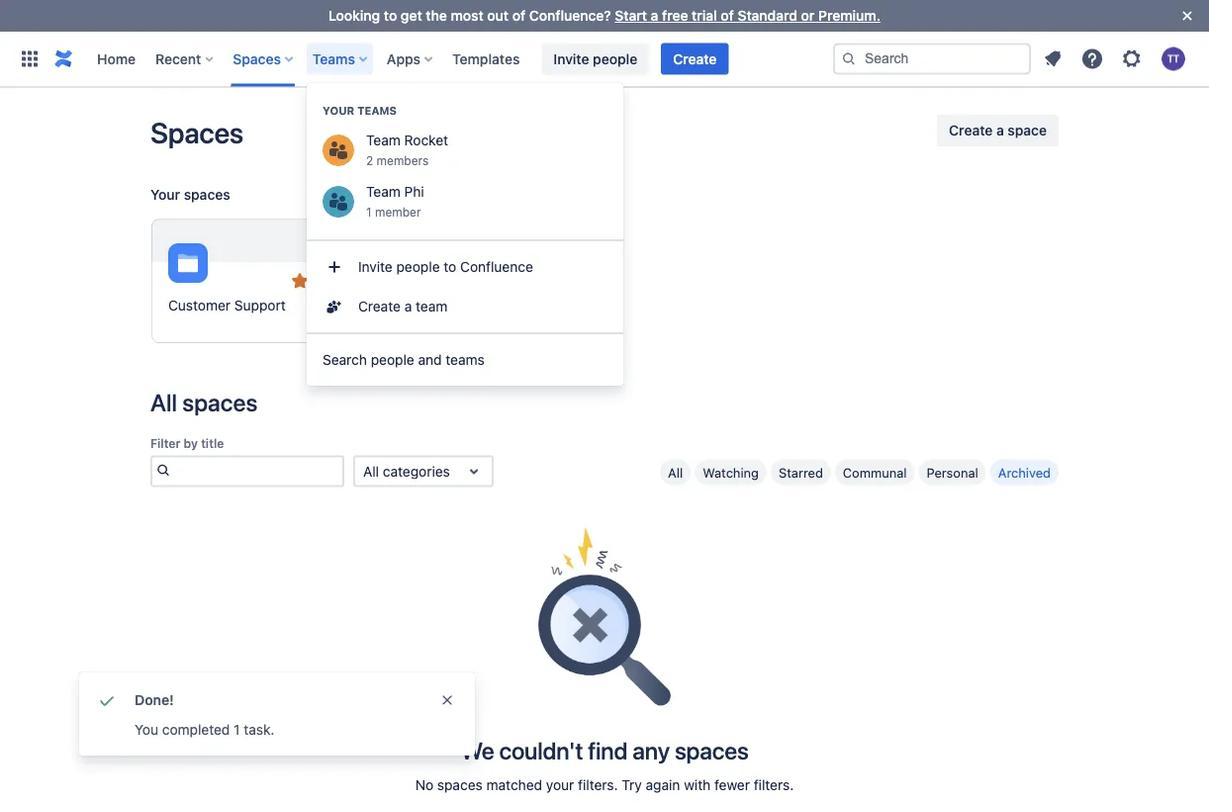 Task type: vqa. For each thing, say whether or not it's contained in the screenshot.
a in popup button
yes



Task type: locate. For each thing, give the bounding box(es) containing it.
spaces for all spaces
[[182, 389, 258, 417]]

0 vertical spatial people
[[593, 50, 638, 67]]

1 horizontal spatial filters.
[[754, 777, 794, 793]]

broken magnifying glass image
[[538, 528, 671, 706]]

invite people to confluence
[[358, 259, 533, 275]]

all button
[[660, 459, 691, 485]]

1 horizontal spatial create
[[673, 50, 717, 67]]

Search field
[[833, 43, 1031, 75]]

a inside popup button
[[997, 122, 1004, 139]]

1 horizontal spatial all
[[363, 463, 379, 479]]

starred image
[[288, 269, 312, 293], [471, 269, 494, 293]]

1 horizontal spatial invite
[[554, 50, 589, 67]]

invite people to confluence image
[[323, 255, 346, 279]]

spaces
[[184, 187, 230, 203], [182, 389, 258, 417], [675, 737, 749, 765], [437, 777, 483, 793]]

0 horizontal spatial 1
[[234, 722, 240, 738]]

all inside button
[[668, 465, 683, 480]]

starred image inside terry turtle link
[[471, 269, 494, 293]]

create inside global element
[[673, 50, 717, 67]]

your inside group
[[323, 104, 355, 117]]

a left space
[[997, 122, 1004, 139]]

spaces up with
[[675, 737, 749, 765]]

create for create a space
[[949, 122, 993, 139]]

0 vertical spatial invite
[[554, 50, 589, 67]]

confluence image
[[51, 47, 75, 71], [51, 47, 75, 71]]

0 horizontal spatial invite
[[358, 259, 393, 275]]

team phi 1 member
[[366, 184, 424, 219]]

1 horizontal spatial teams
[[357, 104, 397, 117]]

members
[[377, 153, 429, 167]]

1 team from the top
[[366, 132, 401, 148]]

looking to get the most out of confluence? start a free trial of standard or premium.
[[329, 7, 881, 24]]

free
[[662, 7, 688, 24]]

personal
[[927, 465, 979, 480]]

0 horizontal spatial starred image
[[288, 269, 312, 293]]

0 horizontal spatial of
[[512, 7, 526, 24]]

all up filter
[[150, 389, 177, 417]]

all
[[150, 389, 177, 417], [363, 463, 379, 479], [668, 465, 683, 480]]

2 filters. from the left
[[754, 777, 794, 793]]

1 vertical spatial 1
[[234, 722, 240, 738]]

spaces right recent dropdown button
[[233, 50, 281, 67]]

all left watching
[[668, 465, 683, 480]]

2 team from the top
[[366, 184, 401, 200]]

people down looking to get the most out of confluence? start a free trial of standard or premium.
[[593, 50, 638, 67]]

1 horizontal spatial 1
[[366, 205, 372, 219]]

1 starred image from the left
[[288, 269, 312, 293]]

1 vertical spatial people
[[396, 259, 440, 275]]

1 vertical spatial to
[[444, 259, 457, 275]]

1 inside team phi 1 member
[[366, 205, 372, 219]]

2 horizontal spatial create
[[949, 122, 993, 139]]

spaces right no
[[437, 777, 483, 793]]

a inside button
[[405, 298, 412, 315]]

1 horizontal spatial of
[[721, 7, 734, 24]]

all categories
[[363, 463, 450, 479]]

we
[[461, 737, 494, 765]]

close image
[[1176, 4, 1199, 28]]

your
[[323, 104, 355, 117], [150, 187, 180, 203]]

1 horizontal spatial starred image
[[471, 269, 494, 293]]

0 vertical spatial 1
[[366, 205, 372, 219]]

all spaces region
[[150, 386, 1059, 795]]

1 left member
[[366, 205, 372, 219]]

global element
[[12, 31, 829, 87]]

team inside team rocket 2 members
[[366, 132, 401, 148]]

of right trial
[[721, 7, 734, 24]]

filters. right fewer
[[754, 777, 794, 793]]

starred image for support
[[288, 269, 312, 293]]

turtle
[[388, 297, 425, 314]]

start
[[615, 7, 647, 24]]

invite down confluence?
[[554, 50, 589, 67]]

teams down "looking"
[[313, 50, 355, 67]]

your for your teams
[[323, 104, 355, 117]]

customer support link
[[151, 219, 326, 343]]

people up turtle
[[396, 259, 440, 275]]

spaces up customer support link
[[184, 187, 230, 203]]

1 for member
[[366, 205, 372, 219]]

a
[[651, 7, 659, 24], [997, 122, 1004, 139], [405, 298, 412, 315]]

filters.
[[578, 777, 618, 793], [754, 777, 794, 793]]

0 vertical spatial spaces
[[233, 50, 281, 67]]

1 vertical spatial create
[[949, 122, 993, 139]]

team up member
[[366, 184, 401, 200]]

terry turtle
[[351, 297, 425, 314]]

0 vertical spatial teams
[[313, 50, 355, 67]]

archived
[[998, 465, 1051, 480]]

0 vertical spatial to
[[384, 7, 397, 24]]

spaces button
[[227, 43, 301, 75]]

1 vertical spatial a
[[997, 122, 1004, 139]]

member
[[375, 205, 421, 219]]

communal
[[843, 465, 907, 480]]

2 horizontal spatial all
[[668, 465, 683, 480]]

spaces up title
[[182, 389, 258, 417]]

0 horizontal spatial all
[[150, 389, 177, 417]]

customer support
[[168, 297, 286, 314]]

teams
[[313, 50, 355, 67], [357, 104, 397, 117]]

people inside global element
[[593, 50, 638, 67]]

1 vertical spatial your
[[150, 187, 180, 203]]

a left team
[[405, 298, 412, 315]]

0 vertical spatial create
[[673, 50, 717, 67]]

0 horizontal spatial filters.
[[578, 777, 618, 793]]

your teams
[[323, 104, 397, 117]]

teams inside "dropdown button"
[[313, 50, 355, 67]]

1 horizontal spatial your
[[323, 104, 355, 117]]

spaces for no spaces matched your filters. try again with fewer filters.
[[437, 777, 483, 793]]

find
[[588, 737, 628, 765]]

1 vertical spatial team
[[366, 184, 401, 200]]

all left categories
[[363, 463, 379, 479]]

team inside team phi 1 member
[[366, 184, 401, 200]]

0 horizontal spatial a
[[405, 298, 412, 315]]

to left get
[[384, 7, 397, 24]]

2 starred image from the left
[[471, 269, 494, 293]]

people left and
[[371, 352, 414, 368]]

2 horizontal spatial a
[[997, 122, 1004, 139]]

create inside button
[[358, 298, 401, 315]]

your inside region
[[150, 187, 180, 203]]

a left free
[[651, 7, 659, 24]]

filters. left try
[[578, 777, 618, 793]]

team up the 2
[[366, 132, 401, 148]]

invite people button
[[542, 43, 649, 75]]

confluence
[[460, 259, 533, 275]]

of right out
[[512, 7, 526, 24]]

0 horizontal spatial teams
[[313, 50, 355, 67]]

watching
[[703, 465, 759, 480]]

team
[[416, 298, 448, 315]]

dismiss image
[[439, 693, 455, 709]]

the
[[426, 7, 447, 24]]

spaces
[[233, 50, 281, 67], [150, 116, 243, 149]]

your profile and preferences image
[[1162, 47, 1186, 71]]

create
[[673, 50, 717, 67], [949, 122, 993, 139], [358, 298, 401, 315]]

your spaces region
[[150, 179, 1059, 359]]

starred image inside customer support link
[[288, 269, 312, 293]]

to
[[384, 7, 397, 24], [444, 259, 457, 275]]

0 horizontal spatial create
[[358, 298, 401, 315]]

team
[[366, 132, 401, 148], [366, 184, 401, 200]]

home
[[97, 50, 136, 67]]

0 vertical spatial team
[[366, 132, 401, 148]]

banner
[[0, 31, 1209, 87]]

invite inside button
[[358, 259, 393, 275]]

0 vertical spatial a
[[651, 7, 659, 24]]

spaces for your spaces
[[184, 187, 230, 203]]

people
[[593, 50, 638, 67], [396, 259, 440, 275], [371, 352, 414, 368]]

teams up team rocket 2 members
[[357, 104, 397, 117]]

your
[[546, 777, 574, 793]]

and
[[418, 352, 442, 368]]

people inside button
[[396, 259, 440, 275]]

spaces inside your spaces region
[[184, 187, 230, 203]]

team for team phi
[[366, 184, 401, 200]]

2 vertical spatial people
[[371, 352, 414, 368]]

to up create a team button
[[444, 259, 457, 275]]

people for invite people
[[593, 50, 638, 67]]

all for all categories
[[363, 463, 379, 479]]

1
[[366, 205, 372, 219], [234, 722, 240, 738]]

again
[[646, 777, 680, 793]]

title
[[201, 437, 224, 451]]

invite inside button
[[554, 50, 589, 67]]

standard
[[738, 7, 798, 24]]

1 left task.
[[234, 722, 240, 738]]

create for create a team
[[358, 298, 401, 315]]

spaces up your spaces
[[150, 116, 243, 149]]

2 vertical spatial a
[[405, 298, 412, 315]]

a for create a team
[[405, 298, 412, 315]]

0 vertical spatial your
[[323, 104, 355, 117]]

search people and teams button
[[307, 340, 623, 380]]

0 horizontal spatial your
[[150, 187, 180, 203]]

2 vertical spatial create
[[358, 298, 401, 315]]

1 vertical spatial teams
[[357, 104, 397, 117]]

recent button
[[150, 43, 221, 75]]

try
[[622, 777, 642, 793]]

team rocket image
[[323, 135, 354, 166]]

group
[[307, 239, 623, 333]]

no spaces matched your filters. try again with fewer filters.
[[415, 777, 794, 793]]

templates
[[452, 50, 520, 67]]

invite up 'terry'
[[358, 259, 393, 275]]

spaces inside "popup button"
[[233, 50, 281, 67]]

1 vertical spatial invite
[[358, 259, 393, 275]]

1 of from the left
[[512, 7, 526, 24]]

1 horizontal spatial to
[[444, 259, 457, 275]]

appswitcher icon image
[[18, 47, 42, 71]]

starred image for turtle
[[471, 269, 494, 293]]

create inside popup button
[[949, 122, 993, 139]]



Task type: describe. For each thing, give the bounding box(es) containing it.
apps
[[387, 50, 421, 67]]

create for create
[[673, 50, 717, 67]]

communal button
[[835, 459, 915, 485]]

trial
[[692, 7, 717, 24]]

with
[[684, 777, 711, 793]]

your spaces
[[150, 187, 230, 203]]

home link
[[91, 43, 142, 75]]

success image
[[95, 689, 119, 713]]

team for team rocket
[[366, 132, 401, 148]]

by
[[184, 437, 198, 451]]

filter by title
[[150, 437, 224, 451]]

all for all
[[668, 465, 683, 480]]

invite people
[[554, 50, 638, 67]]

create a space button
[[937, 115, 1059, 146]]

Filter by title field
[[173, 458, 342, 485]]

done!
[[135, 692, 174, 709]]

search image
[[841, 51, 857, 67]]

personal button
[[919, 459, 986, 485]]

support
[[234, 297, 286, 314]]

fewer
[[715, 777, 750, 793]]

settings icon image
[[1120, 47, 1144, 71]]

open image
[[462, 459, 486, 483]]

create a space
[[949, 122, 1047, 139]]

invite for invite people
[[554, 50, 589, 67]]

any
[[633, 737, 670, 765]]

starred button
[[771, 459, 831, 485]]

you completed 1 task.
[[135, 722, 275, 738]]

create a team
[[358, 298, 448, 315]]

your teams group
[[307, 83, 623, 234]]

templates link
[[446, 43, 526, 75]]

or
[[801, 7, 815, 24]]

get
[[401, 7, 422, 24]]

your for your spaces
[[150, 187, 180, 203]]

archived button
[[990, 459, 1059, 485]]

apps button
[[381, 43, 440, 75]]

0 horizontal spatial to
[[384, 7, 397, 24]]

watching button
[[695, 459, 767, 485]]

we couldn't find any spaces
[[461, 737, 749, 765]]

task.
[[244, 722, 275, 738]]

people for invite people to confluence
[[396, 259, 440, 275]]

search people and teams
[[323, 352, 485, 368]]

all for all spaces
[[150, 389, 177, 417]]

teams button
[[307, 43, 375, 75]]

create a team button
[[307, 287, 623, 327]]

people for search people and teams
[[371, 352, 414, 368]]

a for create a space
[[997, 122, 1004, 139]]

2
[[366, 153, 373, 167]]

all spaces
[[150, 389, 258, 417]]

most
[[451, 7, 484, 24]]

notification icon image
[[1041, 47, 1065, 71]]

couldn't
[[499, 737, 583, 765]]

teams inside group
[[357, 104, 397, 117]]

rocket
[[404, 132, 448, 148]]

1 vertical spatial spaces
[[150, 116, 243, 149]]

customer
[[168, 297, 231, 314]]

categories
[[383, 463, 450, 479]]

terry turtle link
[[334, 219, 509, 343]]

1 for task.
[[234, 722, 240, 738]]

2 of from the left
[[721, 7, 734, 24]]

teams
[[446, 352, 485, 368]]

recent
[[155, 50, 201, 67]]

space
[[1008, 122, 1047, 139]]

search
[[323, 352, 367, 368]]

completed
[[162, 722, 230, 738]]

invite people to confluence button
[[307, 247, 623, 287]]

team phi image
[[323, 186, 354, 218]]

filter
[[150, 437, 181, 451]]

1 filters. from the left
[[578, 777, 618, 793]]

premium.
[[818, 7, 881, 24]]

confluence?
[[529, 7, 611, 24]]

starred
[[779, 465, 823, 480]]

group containing invite people to confluence
[[307, 239, 623, 333]]

search image
[[152, 458, 173, 482]]

you
[[135, 722, 158, 738]]

looking
[[329, 7, 380, 24]]

out
[[487, 7, 509, 24]]

create link
[[661, 43, 729, 75]]

matched
[[486, 777, 542, 793]]

team rocket 2 members
[[366, 132, 448, 167]]

phi
[[404, 184, 424, 200]]

invite for invite people to confluence
[[358, 259, 393, 275]]

to inside button
[[444, 259, 457, 275]]

no
[[415, 777, 434, 793]]

help icon image
[[1081, 47, 1104, 71]]

terry
[[351, 297, 384, 314]]

1 horizontal spatial a
[[651, 7, 659, 24]]

banner containing home
[[0, 31, 1209, 87]]

start a free trial of standard or premium. link
[[615, 7, 881, 24]]



